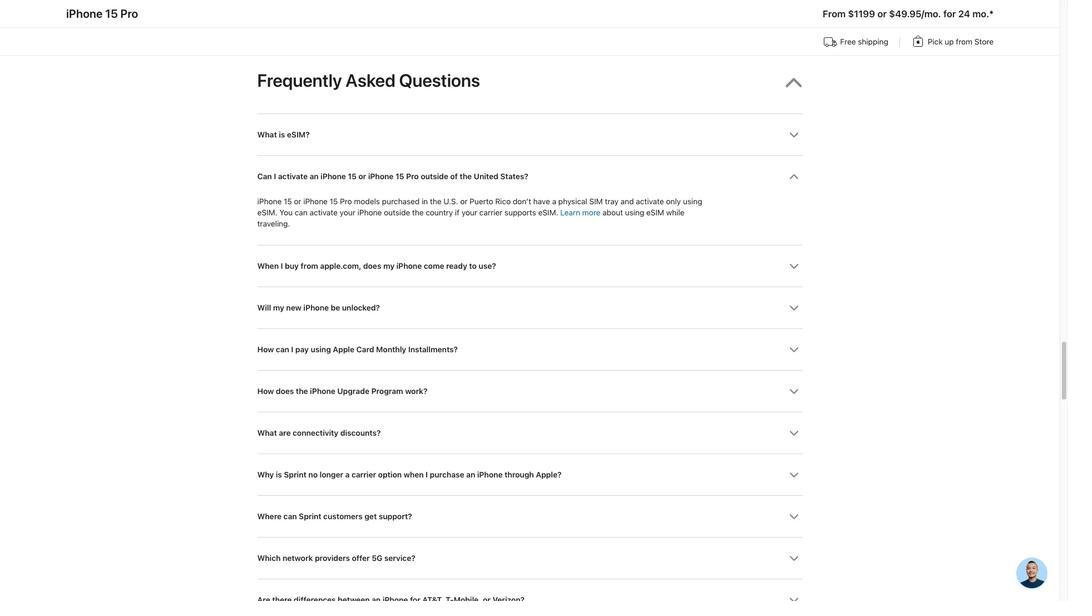 Task type: describe. For each thing, give the bounding box(es) containing it.
an inside list item
[[310, 172, 319, 181]]

how for how does the iphone upgrade program work?
[[257, 387, 274, 396]]

i left buy at left top
[[281, 262, 283, 271]]

can for i
[[276, 345, 289, 354]]

$49.95
[[889, 8, 922, 19]]

asked
[[346, 70, 396, 91]]

customers
[[323, 512, 363, 521]]

sprint for can
[[299, 512, 321, 521]]

what is esim?
[[257, 130, 310, 139]]

use?
[[479, 262, 496, 271]]

will my new iphone be unlocked? button
[[257, 287, 803, 328]]

apple
[[333, 345, 355, 354]]

2 iphone 15 from the left
[[368, 172, 404, 181]]

offer
[[352, 554, 370, 563]]

unlocked?
[[342, 303, 380, 312]]

will
[[257, 303, 271, 312]]

store
[[975, 37, 994, 46]]

from $1199 or $49.95 /mo. for 24 mo. *
[[823, 8, 994, 19]]

i inside 'dropdown button'
[[291, 345, 293, 354]]

get
[[365, 512, 377, 521]]

country
[[426, 208, 453, 217]]

iphone down models
[[358, 208, 382, 217]]

can for sprint
[[284, 512, 297, 521]]

2 your from the left
[[462, 208, 477, 217]]

1 horizontal spatial my
[[383, 262, 395, 271]]

is for what
[[279, 130, 285, 139]]

carrier inside dropdown button
[[352, 470, 376, 479]]

when i buy from apple.com, does my iphone come ready to use? button
[[257, 245, 803, 287]]

models
[[354, 197, 380, 206]]

don't
[[513, 197, 531, 206]]

about
[[603, 208, 623, 217]]

apple.com,
[[320, 262, 361, 271]]

pay
[[295, 345, 309, 354]]

how does the iphone upgrade program work?
[[257, 387, 428, 396]]

list containing what is esim?
[[257, 113, 803, 601]]

why is sprint no longer a carrier option when i purchase an iphone through apple? button
[[257, 454, 803, 495]]

are
[[279, 429, 291, 437]]

new
[[286, 303, 302, 312]]

when i buy from apple.com, does my iphone come ready to use?
[[257, 262, 496, 271]]

where can sprint customers get support? button
[[257, 496, 803, 537]]

from
[[823, 8, 846, 19]]

carrier inside iphone 15 or iphone 15 pro models purchased in the u.s. or puerto rico don't have a physical sim tray and activate only using esim. you can activate your iphone outside the country if your carrier supports esim.
[[479, 208, 503, 217]]

questions
[[399, 70, 480, 91]]

0 horizontal spatial my
[[273, 303, 284, 312]]

chevrondown image for iphone
[[789, 303, 799, 313]]

more
[[582, 208, 601, 217]]

chevrondown image for discounts?
[[789, 429, 799, 438]]

list containing free shipping
[[66, 33, 994, 53]]

will my new iphone be unlocked?
[[257, 303, 380, 312]]

does inside when i buy from apple.com, does my iphone come ready to use? dropdown button
[[363, 262, 381, 271]]

*
[[989, 8, 994, 19]]

united
[[474, 172, 499, 181]]

while
[[666, 208, 685, 217]]

esim
[[646, 208, 664, 217]]

supports
[[505, 208, 536, 217]]

the right the "in"
[[430, 197, 442, 206]]

rico
[[495, 197, 511, 206]]

1 vertical spatial activate
[[636, 197, 664, 206]]

learn more link
[[560, 208, 601, 217]]

providers
[[315, 554, 350, 563]]

option
[[378, 470, 402, 479]]

i inside list item
[[274, 172, 276, 181]]

where can sprint customers get support?
[[257, 512, 412, 521]]

free
[[840, 37, 856, 46]]

you
[[279, 208, 293, 217]]

network
[[283, 554, 313, 563]]

learn
[[560, 208, 580, 217]]

how can i pay using apple card monthly installments? button
[[257, 329, 803, 370]]

discounts?
[[340, 429, 381, 437]]

no
[[308, 470, 318, 479]]

only
[[666, 197, 681, 206]]

learn more
[[560, 208, 601, 217]]

i right when
[[426, 470, 428, 479]]

for
[[944, 8, 956, 19]]

iphone left models
[[303, 197, 328, 206]]

/mo.
[[922, 8, 941, 19]]

ready
[[446, 262, 467, 271]]

can i activate an iphone 15 or iphone 15 pro outside of the united states? button
[[257, 156, 803, 197]]

which
[[257, 554, 281, 563]]

iphone 15 pro link
[[66, 7, 138, 21]]

come
[[424, 262, 444, 271]]

installments?
[[408, 345, 458, 354]]

tray
[[605, 197, 619, 206]]

work?
[[405, 387, 428, 396]]

longer
[[320, 470, 343, 479]]

outside inside dropdown button
[[421, 172, 448, 181]]

the down the "in"
[[412, 208, 424, 217]]

outside inside iphone 15 or iphone 15 pro models purchased in the u.s. or puerto rico don't have a physical sim tray and activate only using esim. you can activate your iphone outside the country if your carrier supports esim.
[[384, 208, 410, 217]]

to
[[469, 262, 477, 271]]

about using esim while traveling.
[[257, 208, 685, 228]]

1 your from the left
[[340, 208, 355, 217]]

chevrondown image for why is sprint no longer a carrier option when i purchase an iphone through apple?
[[789, 470, 799, 480]]

how for how can i pay using apple card monthly installments?
[[257, 345, 274, 354]]

iphone 15 pro
[[66, 7, 138, 21]]

pro inside iphone 15 or iphone 15 pro models purchased in the u.s. or puerto rico don't have a physical sim tray and activate only using esim. you can activate your iphone outside the country if your carrier supports esim.
[[340, 197, 352, 206]]

a inside iphone 15 or iphone 15 pro models purchased in the u.s. or puerto rico don't have a physical sim tray and activate only using esim. you can activate your iphone outside the country if your carrier supports esim.
[[552, 197, 556, 206]]

traveling.
[[257, 219, 290, 228]]

have
[[533, 197, 550, 206]]

1 iphone 15 from the left
[[321, 172, 357, 181]]

1 vertical spatial an
[[466, 470, 475, 479]]

which network providers offer 5g service? button
[[257, 538, 803, 579]]

what for what are connectivity discounts?
[[257, 429, 277, 437]]

what are connectivity discounts? button
[[257, 412, 803, 454]]



Task type: locate. For each thing, give the bounding box(es) containing it.
is right why
[[276, 470, 282, 479]]

carrier left option at the left of page
[[352, 470, 376, 479]]

0 vertical spatial outside
[[421, 172, 448, 181]]

shipping
[[858, 37, 889, 46]]

1 vertical spatial what
[[257, 429, 277, 437]]

list item containing can i activate an iphone 15 or iphone 15 pro outside of the united states?
[[257, 155, 803, 245]]

activate
[[278, 172, 308, 181], [636, 197, 664, 206], [310, 208, 338, 217]]

1 vertical spatial outside
[[384, 208, 410, 217]]

0 vertical spatial does
[[363, 262, 381, 271]]

chevrondown image inside 'which network providers offer 5g service?' dropdown button
[[789, 554, 799, 563]]

0 horizontal spatial does
[[276, 387, 294, 396]]

frequently
[[257, 70, 342, 91]]

iphone left be
[[303, 303, 329, 312]]

1 vertical spatial how
[[257, 387, 274, 396]]

how does the iphone upgrade program work? button
[[257, 371, 803, 412]]

2 horizontal spatial using
[[683, 197, 702, 206]]

chevrondown image inside the will my new iphone be unlocked? dropdown button
[[789, 303, 799, 313]]

can
[[257, 172, 272, 181]]

1 esim. from the left
[[257, 208, 277, 217]]

using inside 'dropdown button'
[[311, 345, 331, 354]]

activate right can
[[278, 172, 308, 181]]

what is esim? button
[[257, 114, 803, 155]]

which network providers offer 5g service?
[[257, 554, 415, 563]]

chevrondown image for offer
[[789, 554, 799, 563]]

mo.
[[973, 8, 989, 19]]

can inside iphone 15 or iphone 15 pro models purchased in the u.s. or puerto rico don't have a physical sim tray and activate only using esim. you can activate your iphone outside the country if your carrier supports esim.
[[295, 208, 308, 217]]

can inside how can i pay using apple card monthly installments? 'dropdown button'
[[276, 345, 289, 354]]

pick up from store
[[928, 37, 994, 46]]

service?
[[384, 554, 415, 563]]

1 chevrondown image from the top
[[789, 130, 799, 139]]

0 horizontal spatial an
[[310, 172, 319, 181]]

monthly
[[376, 345, 406, 354]]

chevrondown image
[[789, 130, 799, 139], [789, 303, 799, 313], [789, 429, 799, 438], [789, 554, 799, 563]]

15 up you
[[284, 197, 292, 206]]

my right will
[[273, 303, 284, 312]]

does up the are
[[276, 387, 294, 396]]

how inside dropdown button
[[257, 387, 274, 396]]

the right of
[[460, 172, 472, 181]]

an down esim?
[[310, 172, 319, 181]]

and
[[621, 197, 634, 206]]

2 chevrondown image from the top
[[789, 303, 799, 313]]

buy
[[285, 262, 299, 271]]

outside down purchased
[[384, 208, 410, 217]]

sprint left customers
[[299, 512, 321, 521]]

can
[[295, 208, 308, 217], [276, 345, 289, 354], [284, 512, 297, 521]]

chevrondown image
[[789, 172, 799, 181], [789, 262, 799, 271], [789, 345, 799, 355], [789, 387, 799, 396], [789, 470, 799, 480], [789, 512, 799, 522], [789, 596, 799, 601]]

sprint for is
[[284, 470, 307, 479]]

7 chevrondown image from the top
[[789, 596, 799, 601]]

using right pay
[[311, 345, 331, 354]]

1 what from the top
[[257, 130, 277, 139]]

frequently asked questions
[[257, 70, 480, 91]]

chevrondown image for how does the iphone upgrade program work?
[[789, 387, 799, 396]]

iphone 15 or iphone 15 pro models purchased in the u.s. or puerto rico don't have a physical sim tray and activate only using esim. you can activate your iphone outside the country if your carrier supports esim.
[[257, 197, 702, 217]]

chevrondown image for when i buy from apple.com, does my iphone come ready to use?
[[789, 262, 799, 271]]

1 horizontal spatial pro
[[406, 172, 419, 181]]

i right can
[[274, 172, 276, 181]]

1 vertical spatial pro
[[340, 197, 352, 206]]

using
[[683, 197, 702, 206], [625, 208, 644, 217], [311, 345, 331, 354]]

from
[[956, 37, 973, 46], [301, 262, 318, 271]]

does inside how does the iphone upgrade program work? dropdown button
[[276, 387, 294, 396]]

pro
[[406, 172, 419, 181], [340, 197, 352, 206]]

iphone left upgrade
[[310, 387, 335, 396]]

is
[[279, 130, 285, 139], [276, 470, 282, 479]]

1 horizontal spatial using
[[625, 208, 644, 217]]

1 vertical spatial sprint
[[299, 512, 321, 521]]

from inside dropdown button
[[301, 262, 318, 271]]

a inside dropdown button
[[345, 470, 350, 479]]

from right buy at left top
[[301, 262, 318, 271]]

1 vertical spatial can
[[276, 345, 289, 354]]

list item
[[257, 155, 803, 245]]

chevrondown image inside where can sprint customers get support? dropdown button
[[789, 512, 799, 522]]

states?
[[500, 172, 528, 181]]

list
[[66, 33, 994, 53], [257, 113, 803, 601]]

pick
[[928, 37, 943, 46]]

15 left models
[[330, 197, 338, 206]]

0 vertical spatial pro
[[406, 172, 419, 181]]

1 horizontal spatial from
[[956, 37, 973, 46]]

what left esim?
[[257, 130, 277, 139]]

1 horizontal spatial your
[[462, 208, 477, 217]]

chevrondown image for can i activate an iphone 15 or iphone 15 pro outside of the united states?
[[789, 172, 799, 181]]

1 vertical spatial list
[[257, 113, 803, 601]]

where
[[257, 512, 282, 521]]

does
[[363, 262, 381, 271], [276, 387, 294, 396]]

chevrondown image inside how does the iphone upgrade program work? dropdown button
[[789, 387, 799, 396]]

0 horizontal spatial iphone 15
[[321, 172, 357, 181]]

through
[[505, 470, 534, 479]]

esim. down "have"
[[538, 208, 558, 217]]

activate inside dropdown button
[[278, 172, 308, 181]]

0 vertical spatial activate
[[278, 172, 308, 181]]

the down pay
[[296, 387, 308, 396]]

your
[[340, 208, 355, 217], [462, 208, 477, 217]]

iphone 15 up models
[[321, 172, 357, 181]]

4 chevrondown image from the top
[[789, 387, 799, 396]]

can i activate an iphone 15 or iphone 15 pro outside of the united states?
[[257, 172, 528, 181]]

1 horizontal spatial 15
[[330, 197, 338, 206]]

sprint inside why is sprint no longer a carrier option when i purchase an iphone through apple? dropdown button
[[284, 470, 307, 479]]

2 what from the top
[[257, 429, 277, 437]]

esim.
[[257, 208, 277, 217], [538, 208, 558, 217]]

how inside 'dropdown button'
[[257, 345, 274, 354]]

chevrondown image inside how can i pay using apple card monthly installments? 'dropdown button'
[[789, 345, 799, 355]]

using inside about using esim while traveling.
[[625, 208, 644, 217]]

5 chevrondown image from the top
[[789, 470, 799, 480]]

2 esim. from the left
[[538, 208, 558, 217]]

chevrondown image inside what is esim? dropdown button
[[789, 130, 799, 139]]

1 horizontal spatial a
[[552, 197, 556, 206]]

using inside iphone 15 or iphone 15 pro models purchased in the u.s. or puerto rico don't have a physical sim tray and activate only using esim. you can activate your iphone outside the country if your carrier supports esim.
[[683, 197, 702, 206]]

purchased
[[382, 197, 420, 206]]

0 horizontal spatial 15
[[284, 197, 292, 206]]

chevrondown image inside when i buy from apple.com, does my iphone come ready to use? dropdown button
[[789, 262, 799, 271]]

pro up purchased
[[406, 172, 419, 181]]

2 horizontal spatial activate
[[636, 197, 664, 206]]

pro inside dropdown button
[[406, 172, 419, 181]]

why is sprint no longer a carrier option when i purchase an iphone through apple?
[[257, 470, 562, 479]]

what are connectivity discounts?
[[257, 429, 381, 437]]

can inside where can sprint customers get support? dropdown button
[[284, 512, 297, 521]]

an right purchase
[[466, 470, 475, 479]]

1 horizontal spatial activate
[[310, 208, 338, 217]]

a right "have"
[[552, 197, 556, 206]]

1 horizontal spatial outside
[[421, 172, 448, 181]]

1 vertical spatial from
[[301, 262, 318, 271]]

2 chevrondown image from the top
[[789, 262, 799, 271]]

what for what is esim?
[[257, 130, 277, 139]]

6 chevrondown image from the top
[[789, 512, 799, 522]]

carrier
[[479, 208, 503, 217], [352, 470, 376, 479]]

chevrondown image for how can i pay using apple card monthly installments?
[[789, 345, 799, 355]]

2 vertical spatial activate
[[310, 208, 338, 217]]

be
[[331, 303, 340, 312]]

can right where
[[284, 512, 297, 521]]

$1199
[[848, 8, 875, 19]]

activate up esim
[[636, 197, 664, 206]]

3 chevrondown image from the top
[[789, 429, 799, 438]]

sprint
[[284, 470, 307, 479], [299, 512, 321, 521]]

1 vertical spatial my
[[273, 303, 284, 312]]

connectivity
[[293, 429, 338, 437]]

0 vertical spatial is
[[279, 130, 285, 139]]

1 vertical spatial is
[[276, 470, 282, 479]]

0 vertical spatial how
[[257, 345, 274, 354]]

1 horizontal spatial an
[[466, 470, 475, 479]]

4 chevrondown image from the top
[[789, 554, 799, 563]]

how can i pay using apple card monthly installments?
[[257, 345, 458, 354]]

why
[[257, 470, 274, 479]]

in
[[422, 197, 428, 206]]

frequently asked questions button
[[257, 49, 803, 113]]

0 vertical spatial my
[[383, 262, 395, 271]]

0 horizontal spatial from
[[301, 262, 318, 271]]

0 vertical spatial using
[[683, 197, 702, 206]]

2 vertical spatial can
[[284, 512, 297, 521]]

your down models
[[340, 208, 355, 217]]

or inside dropdown button
[[359, 172, 366, 181]]

0 vertical spatial a
[[552, 197, 556, 206]]

3 chevrondown image from the top
[[789, 345, 799, 355]]

when
[[257, 262, 279, 271]]

does right apple.com,
[[363, 262, 381, 271]]

0 vertical spatial sprint
[[284, 470, 307, 479]]

1 horizontal spatial esim.
[[538, 208, 558, 217]]

puerto
[[470, 197, 493, 206]]

1 chevrondown image from the top
[[789, 172, 799, 181]]

program
[[371, 387, 403, 396]]

1 horizontal spatial iphone 15
[[368, 172, 404, 181]]

outside left of
[[421, 172, 448, 181]]

24
[[959, 8, 970, 19]]

using down and
[[625, 208, 644, 217]]

esim. up traveling.
[[257, 208, 277, 217]]

0 horizontal spatial outside
[[384, 208, 410, 217]]

1 horizontal spatial does
[[363, 262, 381, 271]]

is for why
[[276, 470, 282, 479]]

1 vertical spatial using
[[625, 208, 644, 217]]

5g
[[372, 554, 382, 563]]

upgrade
[[337, 387, 369, 396]]

chevrondown image inside why is sprint no longer a carrier option when i purchase an iphone through apple? dropdown button
[[789, 470, 799, 480]]

1 15 from the left
[[284, 197, 292, 206]]

1 how from the top
[[257, 345, 274, 354]]

0 horizontal spatial esim.
[[257, 208, 277, 217]]

iphone left through
[[477, 470, 503, 479]]

i left pay
[[291, 345, 293, 354]]

u.s.
[[444, 197, 458, 206]]

0 vertical spatial carrier
[[479, 208, 503, 217]]

using right only
[[683, 197, 702, 206]]

1 horizontal spatial carrier
[[479, 208, 503, 217]]

0 horizontal spatial carrier
[[352, 470, 376, 479]]

iphone 15 up purchased
[[368, 172, 404, 181]]

0 vertical spatial an
[[310, 172, 319, 181]]

pro left models
[[340, 197, 352, 206]]

can right you
[[295, 208, 308, 217]]

iphone left come
[[397, 262, 422, 271]]

0 vertical spatial from
[[956, 37, 973, 46]]

card
[[356, 345, 374, 354]]

i
[[274, 172, 276, 181], [281, 262, 283, 271], [291, 345, 293, 354], [426, 470, 428, 479]]

free shipping
[[840, 37, 889, 46]]

0 vertical spatial what
[[257, 130, 277, 139]]

iphone up you
[[257, 197, 282, 206]]

chevrondown image inside can i activate an iphone 15 or iphone 15 pro outside of the united states? dropdown button
[[789, 172, 799, 181]]

1 vertical spatial carrier
[[352, 470, 376, 479]]

when
[[404, 470, 424, 479]]

carrier down puerto
[[479, 208, 503, 217]]

chevrondown image inside 'what are connectivity discounts?' dropdown button
[[789, 429, 799, 438]]

0 horizontal spatial activate
[[278, 172, 308, 181]]

2 how from the top
[[257, 387, 274, 396]]

1 vertical spatial a
[[345, 470, 350, 479]]

2 vertical spatial using
[[311, 345, 331, 354]]

support?
[[379, 512, 412, 521]]

2 15 from the left
[[330, 197, 338, 206]]

from right up
[[956, 37, 973, 46]]

a right longer
[[345, 470, 350, 479]]

can left pay
[[276, 345, 289, 354]]

sim
[[589, 197, 603, 206]]

if
[[455, 208, 460, 217]]

15
[[284, 197, 292, 206], [330, 197, 338, 206]]

0 horizontal spatial a
[[345, 470, 350, 479]]

activate right you
[[310, 208, 338, 217]]

0 vertical spatial list
[[66, 33, 994, 53]]

sprint left "no"
[[284, 470, 307, 479]]

esim?
[[287, 130, 310, 139]]

my left come
[[383, 262, 395, 271]]

sprint inside where can sprint customers get support? dropdown button
[[299, 512, 321, 521]]

1 vertical spatial does
[[276, 387, 294, 396]]

0 horizontal spatial pro
[[340, 197, 352, 206]]

0 vertical spatial can
[[295, 208, 308, 217]]

your right if
[[462, 208, 477, 217]]

chevrondown image for where can sprint customers get support?
[[789, 512, 799, 522]]

0 horizontal spatial your
[[340, 208, 355, 217]]

0 horizontal spatial using
[[311, 345, 331, 354]]

purchase
[[430, 470, 464, 479]]

what left the are
[[257, 429, 277, 437]]

is left esim?
[[279, 130, 285, 139]]



Task type: vqa. For each thing, say whether or not it's contained in the screenshot.
in,
no



